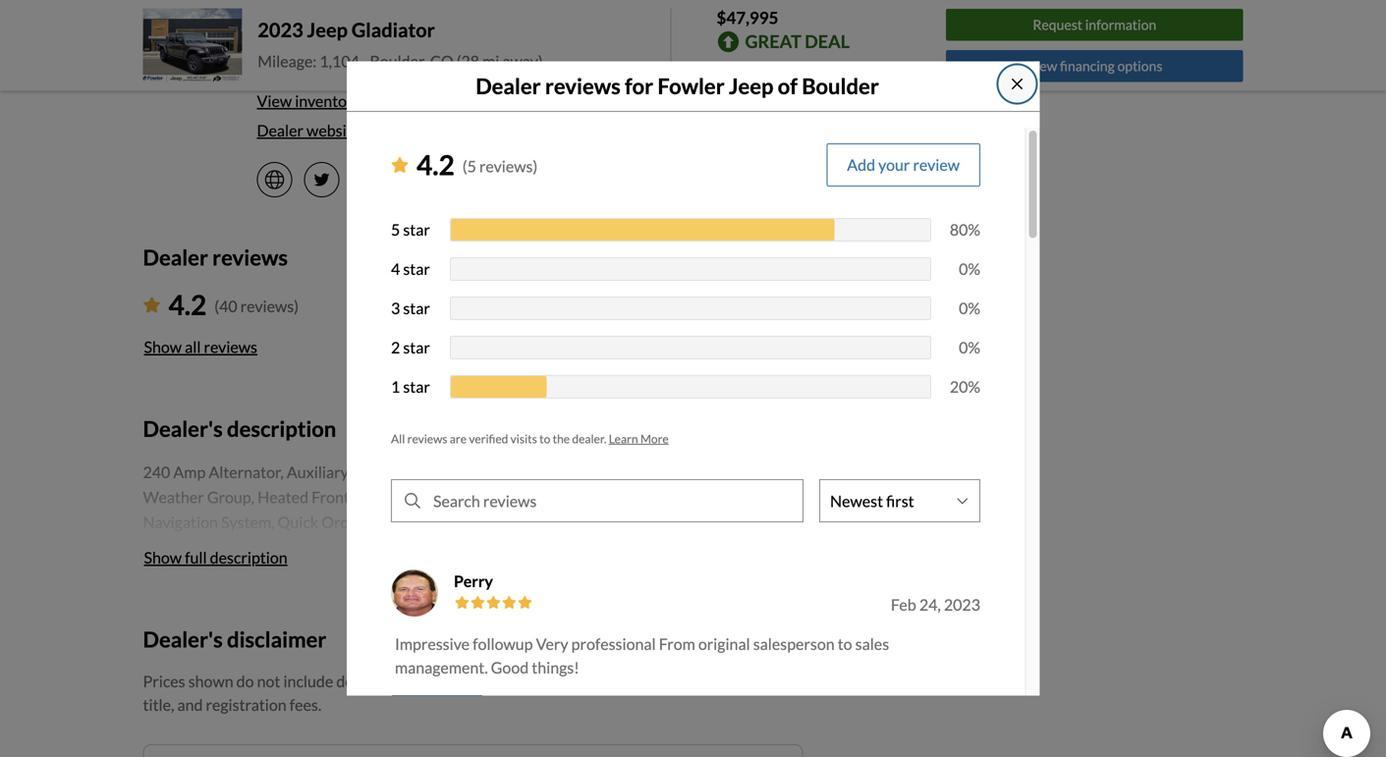 Task type: vqa. For each thing, say whether or not it's contained in the screenshot.
3 star "Star"
yes



Task type: locate. For each thing, give the bounding box(es) containing it.
1 star from the top
[[403, 220, 430, 239]]

0 horizontal spatial market
[[227, 588, 276, 607]]

dealer's for dealer's disclaimer
[[143, 626, 223, 652]]

options
[[1117, 57, 1162, 74]]

0 horizontal spatial 2023
[[143, 538, 179, 557]]

description up alternator, on the left bottom
[[227, 416, 336, 441]]

0 horizontal spatial heated
[[257, 488, 308, 507]]

star right the 5
[[403, 220, 430, 239]]

0 vertical spatial dealer's
[[143, 416, 223, 441]]

reviews) for 4.2 (5 reviews)
[[479, 157, 538, 176]]

0 horizontal spatial dealer
[[143, 245, 208, 270]]

0 horizontal spatial gladiator
[[218, 538, 283, 557]]

reviews) for 4.2 (40 reviews)
[[240, 297, 299, 316]]

1 vertical spatial 4.2
[[168, 288, 207, 321]]

dealer's
[[143, 416, 223, 441], [143, 626, 223, 652]]

0 horizontal spatial below
[[182, 588, 224, 607]]

0 vertical spatial view
[[1027, 57, 1057, 74]]

1 horizontal spatial group,
[[401, 462, 448, 482]]

show left the all
[[144, 337, 182, 356]]

1 horizontal spatial to
[[838, 635, 852, 654]]

1 vertical spatial to
[[838, 635, 852, 654]]

sales
[[855, 635, 889, 654]]

1 vertical spatial 2023
[[143, 538, 179, 557]]

reviews) inside 4.2 (40 reviews)
[[240, 297, 299, 316]]

3 star from the top
[[403, 299, 430, 318]]

order
[[321, 513, 364, 532]]

star right the 3
[[403, 299, 430, 318]]

·
[[362, 51, 367, 71]]

5
[[391, 220, 400, 239]]

4.2 right star image
[[168, 288, 207, 321]]

1 horizontal spatial reviews)
[[479, 157, 538, 176]]

2 0% from the top
[[959, 299, 980, 318]]

2 dealer's from the top
[[143, 626, 223, 652]]

jeep down great
[[729, 73, 774, 99]]

dealer's for dealer's description
[[143, 416, 223, 441]]

1 vertical spatial description
[[210, 548, 287, 567]]

0 vertical spatial 0%
[[959, 259, 980, 279]]

2 vertical spatial 2023
[[944, 595, 980, 614]]

below down one-
[[182, 588, 224, 607]]

1 auxiliary from the left
[[287, 462, 348, 482]]

(720) 548-2183
[[257, 32, 366, 52]]

boulder, inside 2023 jeep gladiator mileage: 1,104 · boulder, co (28 mi away)
[[370, 51, 427, 71]]

inventory
[[295, 91, 361, 110]]

0 vertical spatial gladiator
[[352, 18, 435, 42]]

view inside button
[[1027, 57, 1057, 74]]

trailer
[[521, 513, 566, 532], [656, 513, 700, 532]]

below
[[451, 563, 493, 582], [182, 588, 224, 607]]

2 auxiliary from the left
[[451, 462, 513, 482]]

additional
[[143, 613, 215, 632]]

2 vertical spatial 0%
[[959, 338, 980, 357]]

1 vertical spatial jeep
[[729, 73, 774, 99]]

view down request
[[1027, 57, 1057, 74]]

$4,573
[[717, 59, 765, 78]]

add your review button
[[826, 143, 980, 187]]

1 heated from the left
[[257, 488, 308, 507]]

registration
[[206, 696, 286, 715]]

2023 up 'mileage:'
[[258, 18, 303, 42]]

jeep inside 4.2 dialog
[[729, 73, 774, 99]]

show full description
[[144, 548, 287, 567]]

3 0% from the top
[[959, 338, 980, 357]]

include
[[283, 672, 333, 691]]

of right fee on the bottom of the page
[[580, 672, 594, 691]]

salesperson
[[753, 635, 835, 654]]

all
[[391, 432, 405, 446]]

reviews
[[545, 73, 621, 99], [212, 245, 288, 270], [204, 337, 257, 356], [407, 432, 447, 446]]

below down clearcoat
[[451, 563, 493, 582]]

iv
[[623, 462, 639, 482]]

2023 right 24,
[[944, 595, 980, 614]]

4.2 inside dialog
[[416, 148, 455, 181]]

heated up quick
[[257, 488, 308, 507]]

1 horizontal spatial dealer
[[257, 121, 304, 140]]

group, up the search image
[[401, 462, 448, 482]]

0 horizontal spatial auxiliary
[[287, 462, 348, 482]]

things!
[[532, 658, 579, 677]]

(28
[[456, 51, 479, 71]]

0 vertical spatial dealer
[[476, 73, 541, 99]]

1 horizontal spatial auxiliary
[[451, 462, 513, 482]]

group,
[[401, 462, 448, 482], [207, 488, 254, 507]]

away)
[[502, 51, 543, 71]]

1 horizontal spatial view
[[1027, 57, 1057, 74]]

0 horizontal spatial view
[[257, 91, 292, 110]]

4.2 (40 reviews)
[[168, 288, 299, 321]]

0 vertical spatial reviews)
[[479, 157, 538, 176]]

1 horizontal spatial 2023
[[258, 18, 303, 42]]

2 vertical spatial dealer
[[143, 245, 208, 270]]

description inside button
[[210, 548, 287, 567]]

auxiliary
[[287, 462, 348, 482], [451, 462, 513, 482]]

reviews) inside 4.2 (5 reviews)
[[479, 157, 538, 176]]

speed
[[679, 538, 722, 557]]

1 horizontal spatial of
[[778, 73, 798, 99]]

1 horizontal spatial heated
[[396, 488, 447, 507]]

dealer website
[[257, 121, 361, 140]]

trailer down engine
[[656, 513, 700, 532]]

reviews) right (40
[[240, 297, 299, 316]]

trailer up v6
[[521, 513, 566, 532]]

0 horizontal spatial jeep
[[182, 538, 215, 557]]

show all reviews button
[[143, 325, 258, 369]]

80301
[[498, 62, 544, 81]]

view financing options button
[[946, 50, 1243, 82]]

description down system,
[[210, 548, 287, 567]]

dealer's description
[[143, 416, 336, 441]]

dealer reviews for fowler jeep of boulder
[[476, 73, 879, 99]]

disclaimer
[[227, 626, 326, 652]]

financing
[[1060, 57, 1115, 74]]

reviews) right '(5'
[[479, 157, 538, 176]]

dealer inside 'link'
[[257, 121, 304, 140]]

dealer inside 4.2 dialog
[[476, 73, 541, 99]]

star for 3 star
[[403, 299, 430, 318]]

star right 1
[[403, 377, 430, 396]]

1 0% from the top
[[959, 259, 980, 279]]

priced
[[404, 563, 448, 582]]

dealer for dealer website
[[257, 121, 304, 140]]

jeep up 1,104
[[307, 18, 348, 42]]

to inside impressive followup  very professional  from original salesperson to sales management.  good things!
[[838, 635, 852, 654]]

0 horizontal spatial reviews)
[[240, 297, 299, 316]]

clearcoat
[[433, 538, 501, 557]]

heated up the '24r'
[[396, 488, 447, 507]]

0 vertical spatial jeep
[[307, 18, 348, 42]]

1 vertical spatial dealer
[[257, 121, 304, 140]]

2 heated from the left
[[396, 488, 447, 507]]

to left the the
[[539, 432, 550, 446]]

2 show from the top
[[144, 548, 182, 567]]

dealer down the view inventory link at the top left of page
[[257, 121, 304, 140]]

0 horizontal spatial of
[[580, 672, 594, 691]]

boulder,
[[370, 51, 427, 71], [411, 62, 469, 81]]

star right "2"
[[403, 338, 430, 357]]

dealer for dealer reviews
[[143, 245, 208, 270]]

4
[[391, 259, 400, 279]]

1 horizontal spatial jeep
[[307, 18, 348, 42]]

show for dealer
[[144, 337, 182, 356]]

1 vertical spatial market
[[227, 588, 276, 607]]

view
[[1027, 57, 1057, 74], [257, 91, 292, 110]]

boulder, right "·"
[[370, 51, 427, 71]]

star for 2 star
[[403, 338, 430, 357]]

1 vertical spatial show
[[144, 548, 182, 567]]

not
[[257, 672, 280, 691]]

240 amp alternator, auxiliary switch group, auxiliary switches, class iv receiver hitch, cold weather group, heated front seats, heated steering wheel, heavy-duty engine cooling, navigation system, quick order package 24r rubicon, trailer hitch zoom, trailer tow package. 2023 jeep gladiator rubicon sarge green clearcoat 3.6l v6 24v vvt 4wd 8-speed automatic carfax one-owner. clean carfax.  priced below kbb fair purchase price! odometer is 2838 miles below market average! additional information
[[143, 462, 797, 632]]

5 star from the top
[[403, 377, 430, 396]]

0% for 4 star
[[959, 259, 980, 279]]

0 vertical spatial to
[[539, 432, 550, 446]]

perry image
[[391, 570, 438, 617]]

4 star from the top
[[403, 338, 430, 357]]

dealer
[[336, 672, 380, 691]]

0 vertical spatial 4.2
[[416, 148, 455, 181]]

jeep inside 240 amp alternator, auxiliary switch group, auxiliary switches, class iv receiver hitch, cold weather group, heated front seats, heated steering wheel, heavy-duty engine cooling, navigation system, quick order package 24r rubicon, trailer hitch zoom, trailer tow package. 2023 jeep gladiator rubicon sarge green clearcoat 3.6l v6 24v vvt 4wd 8-speed automatic carfax one-owner. clean carfax.  priced below kbb fair purchase price! odometer is 2838 miles below market average! additional information
[[182, 538, 215, 557]]

to left sales
[[838, 635, 852, 654]]

to
[[539, 432, 550, 446], [838, 635, 852, 654]]

green
[[387, 538, 430, 557]]

view for view inventory
[[257, 91, 292, 110]]

hitch,
[[705, 462, 746, 482]]

clean
[[294, 563, 334, 582]]

1 vertical spatial dealer's
[[143, 626, 223, 652]]

market down "deal"
[[815, 59, 864, 78]]

dealer's up prices
[[143, 626, 223, 652]]

2 star from the top
[[403, 259, 430, 279]]

star for 4 star
[[403, 259, 430, 279]]

4.2 for 4.2 (5 reviews)
[[416, 148, 455, 181]]

pearl
[[329, 62, 365, 81]]

market up information
[[227, 588, 276, 607]]

reviews for dealer reviews for fowler jeep of boulder
[[545, 73, 621, 99]]

2 horizontal spatial jeep
[[729, 73, 774, 99]]

1 horizontal spatial gladiator
[[352, 18, 435, 42]]

0 vertical spatial 2023
[[258, 18, 303, 42]]

0 horizontal spatial co
[[430, 51, 453, 71]]

steering
[[450, 488, 508, 507]]

market
[[815, 59, 864, 78], [227, 588, 276, 607]]

package
[[367, 513, 424, 532]]

rubicon,
[[458, 513, 518, 532]]

group, down alternator, on the left bottom
[[207, 488, 254, 507]]

1 vertical spatial of
[[580, 672, 594, 691]]

review
[[913, 155, 960, 174]]

management.
[[395, 658, 488, 677]]

gladiator up pkwy
[[352, 18, 435, 42]]

show
[[144, 337, 182, 356], [144, 548, 182, 567]]

4.2 (5 reviews)
[[416, 148, 538, 181]]

full
[[185, 548, 207, 567]]

2023 jeep gladiator mileage: 1,104 · boulder, co (28 mi away)
[[258, 18, 543, 71]]

2 horizontal spatial dealer
[[476, 73, 541, 99]]

co left the 80301
[[472, 62, 495, 81]]

1 horizontal spatial trailer
[[656, 513, 700, 532]]

1 vertical spatial reviews)
[[240, 297, 299, 316]]

jeep down navigation
[[182, 538, 215, 557]]

2 horizontal spatial 2023
[[944, 595, 980, 614]]

1 vertical spatial 0%
[[959, 299, 980, 318]]

gladiator down system,
[[218, 538, 283, 557]]

dealer up star image
[[143, 245, 208, 270]]

1 horizontal spatial 4.2
[[416, 148, 455, 181]]

co left (28 on the left of the page
[[430, 51, 453, 71]]

star
[[403, 220, 430, 239], [403, 259, 430, 279], [403, 299, 430, 318], [403, 338, 430, 357], [403, 377, 430, 396]]

boulder, right ,
[[411, 62, 469, 81]]

verified
[[469, 432, 508, 446]]

front
[[311, 488, 350, 507]]

auxiliary up steering at the bottom left of page
[[451, 462, 513, 482]]

0 horizontal spatial 4.2
[[168, 288, 207, 321]]

2023 up carfax
[[143, 538, 179, 557]]

visits
[[510, 432, 537, 446]]

learn more link
[[609, 432, 669, 446]]

dealer down away)
[[476, 73, 541, 99]]

jeep
[[307, 18, 348, 42], [729, 73, 774, 99], [182, 538, 215, 557]]

0 vertical spatial below
[[451, 563, 493, 582]]

1 dealer's from the top
[[143, 416, 223, 441]]

view financing options
[[1027, 57, 1162, 74]]

rubicon
[[286, 538, 342, 557]]

1 vertical spatial gladiator
[[218, 538, 283, 557]]

dealer's up 'amp'
[[143, 416, 223, 441]]

2 vertical spatial jeep
[[182, 538, 215, 557]]

1 horizontal spatial market
[[815, 59, 864, 78]]

0 vertical spatial of
[[778, 73, 798, 99]]

1 show from the top
[[144, 337, 182, 356]]

system,
[[221, 513, 275, 532]]

2 trailer from the left
[[656, 513, 700, 532]]

view down '5075' on the left top
[[257, 91, 292, 110]]

pkwy
[[368, 62, 405, 81]]

vvt
[[591, 538, 622, 557]]

1 vertical spatial view
[[257, 91, 292, 110]]

carfax
[[143, 563, 203, 582]]

(40
[[214, 297, 237, 316]]

show left the full
[[144, 548, 182, 567]]

1 vertical spatial group,
[[207, 488, 254, 507]]

0 horizontal spatial trailer
[[521, 513, 566, 532]]

auxiliary up the front at the left of page
[[287, 462, 348, 482]]

duty
[[612, 488, 646, 507]]

more
[[640, 432, 669, 446]]

of inside 4.2 dialog
[[778, 73, 798, 99]]

4.2 left '(5'
[[416, 148, 455, 181]]

1 vertical spatial below
[[182, 588, 224, 607]]

dealer for dealer reviews for fowler jeep of boulder
[[476, 73, 541, 99]]

prices
[[143, 672, 185, 691]]

Search reviews field
[[423, 480, 803, 522]]

star right 4
[[403, 259, 430, 279]]

0 vertical spatial show
[[144, 337, 182, 356]]

8-
[[665, 538, 679, 557]]

2023 inside 4.2 dialog
[[944, 595, 980, 614]]

of down the great deal
[[778, 73, 798, 99]]

view for view financing options
[[1027, 57, 1057, 74]]



Task type: describe. For each thing, give the bounding box(es) containing it.
zoom,
[[610, 513, 653, 532]]

price!
[[627, 563, 668, 582]]

market inside 240 amp alternator, auxiliary switch group, auxiliary switches, class iv receiver hitch, cold weather group, heated front seats, heated steering wheel, heavy-duty engine cooling, navigation system, quick order package 24r rubicon, trailer hitch zoom, trailer tow package. 2023 jeep gladiator rubicon sarge green clearcoat 3.6l v6 24v vvt 4wd 8-speed automatic carfax one-owner. clean carfax.  priced below kbb fair purchase price! odometer is 2838 miles below market average! additional information
[[227, 588, 276, 607]]

2023 inside 2023 jeep gladiator mileage: 1,104 · boulder, co (28 mi away)
[[258, 18, 303, 42]]

star for 1 star
[[403, 377, 430, 396]]

dealer's disclaimer
[[143, 626, 326, 652]]

2 star
[[391, 338, 430, 357]]

24,
[[919, 595, 941, 614]]

2183
[[329, 32, 366, 52]]

star image
[[143, 297, 161, 313]]

4wd
[[625, 538, 662, 557]]

perry
[[454, 572, 493, 591]]

documentation/handling
[[383, 672, 552, 691]]

professional
[[571, 635, 656, 654]]

reviews for all reviews are verified visits to the dealer. learn more
[[407, 432, 447, 446]]

1 star
[[391, 377, 430, 396]]

20%
[[950, 377, 980, 396]]

1,104
[[320, 51, 359, 71]]

1 trailer from the left
[[521, 513, 566, 532]]

gladiator inside 2023 jeep gladiator mileage: 1,104 · boulder, co (28 mi away)
[[352, 18, 435, 42]]

fee
[[555, 672, 577, 691]]

odometer
[[671, 563, 743, 582]]

1 horizontal spatial co
[[472, 62, 495, 81]]

5075
[[257, 62, 293, 81]]

request
[[1033, 16, 1082, 33]]

dealer.
[[572, 432, 606, 446]]

of inside prices shown do not include dealer documentation/handling fee of $699, plus any applicable tax, title, and registration fees.
[[580, 672, 594, 691]]

engine
[[650, 488, 696, 507]]

website
[[307, 121, 361, 140]]

request information button
[[946, 9, 1243, 41]]

shown
[[188, 672, 233, 691]]

reviews inside button
[[204, 337, 257, 356]]

5075 east pearl pkwy , boulder, co 80301
[[257, 62, 544, 81]]

4.2 for 4.2 (40 reviews)
[[168, 288, 207, 321]]

any
[[671, 672, 696, 691]]

2838
[[760, 563, 796, 582]]

followup
[[473, 635, 533, 654]]

548-
[[297, 32, 329, 52]]

the
[[553, 432, 570, 446]]

80%
[[950, 220, 980, 239]]

great
[[745, 31, 801, 52]]

heavy-
[[563, 488, 612, 507]]

0 vertical spatial market
[[815, 59, 864, 78]]

co inside 2023 jeep gladiator mileage: 1,104 · boulder, co (28 mi away)
[[430, 51, 453, 71]]

1 horizontal spatial below
[[451, 563, 493, 582]]

owner.
[[241, 563, 291, 582]]

one-
[[206, 563, 241, 582]]

class
[[584, 462, 620, 482]]

0% for 3 star
[[959, 299, 980, 318]]

0 vertical spatial group,
[[401, 462, 448, 482]]

cold
[[749, 462, 782, 482]]

1
[[391, 377, 400, 396]]

tow
[[703, 513, 732, 532]]

star image
[[391, 157, 409, 173]]

purchase
[[560, 563, 624, 582]]

original
[[698, 635, 750, 654]]

wheel,
[[511, 488, 560, 507]]

2023 inside 240 amp alternator, auxiliary switch group, auxiliary switches, class iv receiver hitch, cold weather group, heated front seats, heated steering wheel, heavy-duty engine cooling, navigation system, quick order package 24r rubicon, trailer hitch zoom, trailer tow package. 2023 jeep gladiator rubicon sarge green clearcoat 3.6l v6 24v vvt 4wd 8-speed automatic carfax one-owner. clean carfax.  priced below kbb fair purchase price! odometer is 2838 miles below market average! additional information
[[143, 538, 179, 557]]

5 star
[[391, 220, 430, 239]]

good
[[491, 658, 529, 677]]

show for dealer's
[[144, 548, 182, 567]]

feb
[[891, 595, 916, 614]]

request information
[[1033, 16, 1156, 33]]

jeep inside 2023 jeep gladiator mileage: 1,104 · boulder, co (28 mi away)
[[307, 18, 348, 42]]

do
[[236, 672, 254, 691]]

3 star
[[391, 299, 430, 318]]

4 star
[[391, 259, 430, 279]]

4.2 dialog
[[347, 62, 1040, 757]]

2023 jeep gladiator image
[[143, 8, 242, 83]]

0 vertical spatial description
[[227, 416, 336, 441]]

alternator,
[[209, 462, 284, 482]]

kbb
[[496, 563, 527, 582]]

(720)
[[257, 32, 294, 52]]

deal
[[805, 31, 850, 52]]

miles
[[143, 588, 179, 607]]

view inventory link
[[257, 91, 361, 110]]

show full description button
[[143, 536, 288, 579]]

reviews for dealer reviews
[[212, 245, 288, 270]]

$4,573 below market
[[717, 59, 864, 78]]

0% for 2 star
[[959, 338, 980, 357]]

impressive followup  very professional  from original salesperson to sales management.  good things!
[[395, 635, 889, 677]]

switch
[[352, 462, 398, 482]]

learn
[[609, 432, 638, 446]]

your
[[878, 155, 910, 174]]

mileage:
[[258, 51, 317, 71]]

for
[[625, 73, 653, 99]]

mi
[[482, 51, 499, 71]]

information
[[218, 613, 300, 632]]

dealer reviews
[[143, 245, 288, 270]]

(5
[[462, 157, 476, 176]]

0 horizontal spatial group,
[[207, 488, 254, 507]]

search image
[[405, 493, 420, 509]]

240
[[143, 462, 170, 482]]

0 horizontal spatial to
[[539, 432, 550, 446]]

star for 5 star
[[403, 220, 430, 239]]

applicable
[[699, 672, 769, 691]]

sarge
[[345, 538, 384, 557]]

close modal dealer reviews for fowler jeep of boulder image
[[1009, 76, 1025, 92]]

feb 24, 2023
[[891, 595, 980, 614]]

gladiator inside 240 amp alternator, auxiliary switch group, auxiliary switches, class iv receiver hitch, cold weather group, heated front seats, heated steering wheel, heavy-duty engine cooling, navigation system, quick order package 24r rubicon, trailer hitch zoom, trailer tow package. 2023 jeep gladiator rubicon sarge green clearcoat 3.6l v6 24v vvt 4wd 8-speed automatic carfax one-owner. clean carfax.  priced below kbb fair purchase price! odometer is 2838 miles below market average! additional information
[[218, 538, 283, 557]]

plus
[[640, 672, 668, 691]]

all reviews are verified visits to the dealer. learn more
[[391, 432, 669, 446]]

weather
[[143, 488, 204, 507]]

$47,995
[[717, 7, 778, 28]]



